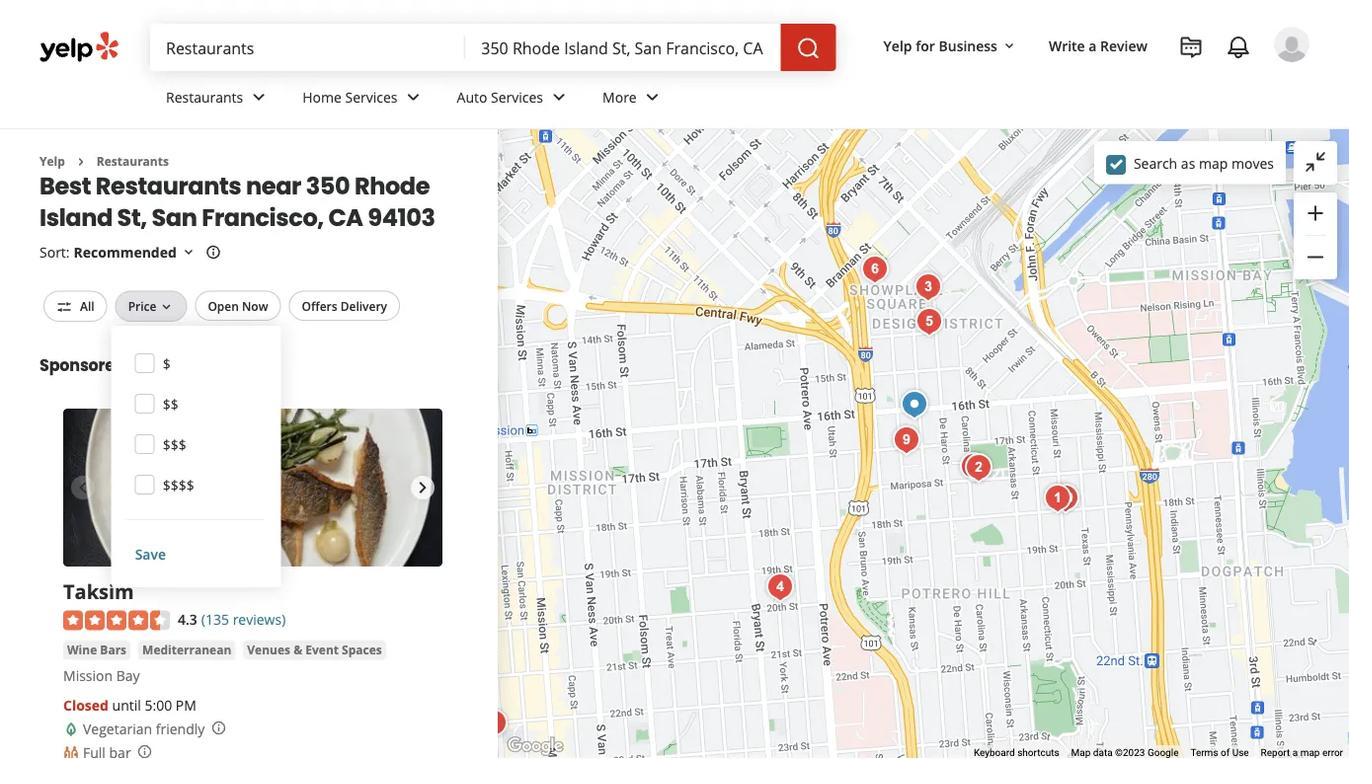 Task type: locate. For each thing, give the bounding box(es) containing it.
0 horizontal spatial 24 chevron down v2 image
[[402, 85, 425, 109]]

none field find
[[166, 37, 450, 58]]

map data ©2023 google
[[1071, 747, 1179, 759]]

event
[[305, 642, 339, 658]]

yelp
[[884, 36, 912, 55], [40, 153, 65, 169]]

yelp for yelp link
[[40, 153, 65, 169]]

1 vertical spatial restaurants link
[[97, 153, 169, 169]]

350
[[306, 169, 350, 202]]

friendly
[[156, 720, 205, 739]]

info icon image
[[211, 721, 227, 736], [211, 721, 227, 736], [137, 744, 153, 760], [137, 744, 153, 760]]

map
[[1199, 154, 1228, 173], [1300, 747, 1320, 759]]

more link
[[587, 71, 680, 128]]

2 24 chevron down v2 image from the left
[[547, 85, 571, 109]]

5:00
[[145, 696, 172, 715]]

open now
[[208, 298, 268, 314]]

None field
[[166, 37, 450, 58], [481, 37, 765, 58]]

Near text field
[[481, 37, 765, 58]]

1 horizontal spatial 24 chevron down v2 image
[[547, 85, 571, 109]]

0 horizontal spatial none field
[[166, 37, 450, 58]]

94103
[[368, 201, 435, 234]]

services right home
[[345, 88, 398, 106]]

16 vegetarian v2 image
[[63, 722, 79, 738]]

map for error
[[1300, 747, 1320, 759]]

2 24 chevron down v2 image from the left
[[641, 85, 664, 109]]

google image
[[503, 734, 568, 760]]

24 chevron down v2 image for restaurants
[[247, 85, 271, 109]]

0 vertical spatial a
[[1089, 36, 1097, 55]]

yelp inside button
[[884, 36, 912, 55]]

1 services from the left
[[345, 88, 398, 106]]

0 horizontal spatial map
[[1199, 154, 1228, 173]]

24 chevron down v2 image inside the auto services "link"
[[547, 85, 571, 109]]

0 vertical spatial 16 chevron down v2 image
[[1001, 38, 1017, 54]]

16 filter v2 image
[[56, 299, 72, 315]]

0 horizontal spatial services
[[345, 88, 398, 106]]

until
[[112, 696, 141, 715]]

review
[[1100, 36, 1148, 55]]

16 chevron down v2 image right 'price'
[[158, 299, 174, 315]]

wine bars link
[[63, 641, 130, 660]]

$$$$
[[163, 475, 194, 494]]

&
[[293, 642, 302, 658]]

Find text field
[[166, 37, 450, 58]]

$$
[[163, 394, 178, 413]]

write
[[1049, 36, 1085, 55]]

none field near
[[481, 37, 765, 58]]

a right report
[[1293, 747, 1298, 759]]

dumpling time image
[[909, 268, 948, 307]]

use
[[1232, 747, 1249, 759]]

$$$ button
[[127, 423, 265, 463]]

as
[[1181, 154, 1195, 173]]

hardwood bar & smokery image
[[855, 250, 895, 289]]

24 chevron down v2 image inside restaurants link
[[247, 85, 271, 109]]

none field up more
[[481, 37, 765, 58]]

16 full bar v2 image
[[63, 746, 79, 760]]

home services link
[[287, 71, 441, 128]]

a for report
[[1293, 747, 1298, 759]]

1 24 chevron down v2 image from the left
[[402, 85, 425, 109]]

1 vertical spatial 16 chevron down v2 image
[[158, 299, 174, 315]]

24 chevron down v2 image inside home services link
[[402, 85, 425, 109]]

search
[[1134, 154, 1178, 173]]

venues & event spaces button
[[243, 641, 386, 660]]

st,
[[117, 201, 147, 234]]

near
[[246, 169, 301, 202]]

group
[[1294, 193, 1337, 280]]

$ button
[[127, 342, 265, 382]]

2 services from the left
[[491, 88, 543, 106]]

sort:
[[40, 243, 70, 262]]

0 horizontal spatial 16 chevron down v2 image
[[158, 299, 174, 315]]

best
[[40, 169, 91, 202]]

offers
[[302, 298, 337, 314]]

1 horizontal spatial map
[[1300, 747, 1320, 759]]

report
[[1261, 747, 1290, 759]]

auto services
[[457, 88, 543, 106]]

report a map error
[[1261, 747, 1343, 759]]

recommended button
[[74, 243, 196, 262]]

wine
[[67, 642, 97, 658]]

24 chevron down v2 image left home
[[247, 85, 271, 109]]

offers delivery button
[[289, 291, 400, 321]]

16 chevron down v2 image right business
[[1001, 38, 1017, 54]]

1 vertical spatial map
[[1300, 747, 1320, 759]]

shortcuts
[[1017, 747, 1059, 759]]

0 vertical spatial yelp
[[884, 36, 912, 55]]

mediterranean link
[[138, 641, 235, 660]]

24 chevron down v2 image right more
[[641, 85, 664, 109]]

restaurants link
[[150, 71, 287, 128], [97, 153, 169, 169]]

zoom in image
[[1304, 201, 1327, 225]]

16 chevron down v2 image
[[181, 245, 196, 260]]

(135 reviews) link
[[201, 608, 286, 629]]

venues & event spaces
[[247, 642, 382, 658]]

a inside "link"
[[1089, 36, 1097, 55]]

0 horizontal spatial 24 chevron down v2 image
[[247, 85, 271, 109]]

$$$$ button
[[127, 463, 265, 504]]

write a review link
[[1041, 28, 1156, 63]]

1 24 chevron down v2 image from the left
[[247, 85, 271, 109]]

1 horizontal spatial 24 chevron down v2 image
[[641, 85, 664, 109]]

1 vertical spatial yelp
[[40, 153, 65, 169]]

map left the error
[[1300, 747, 1320, 759]]

san
[[152, 201, 197, 234]]

2 none field from the left
[[481, 37, 765, 58]]

0 vertical spatial map
[[1199, 154, 1228, 173]]

services right auto
[[491, 88, 543, 106]]

16 chevron down v2 image for price
[[158, 299, 174, 315]]

taksim
[[63, 578, 134, 605]]

none field up home
[[166, 37, 450, 58]]

closed
[[63, 696, 109, 715]]

services
[[345, 88, 398, 106], [491, 88, 543, 106]]

next level burger image
[[887, 421, 926, 460]]

delivery
[[340, 298, 387, 314]]

yelp link
[[40, 153, 65, 169]]

all button
[[43, 291, 107, 322]]

16 chevron down v2 image
[[1001, 38, 1017, 54], [158, 299, 174, 315]]

None search field
[[150, 24, 840, 71]]

24 chevron down v2 image
[[247, 85, 271, 109], [547, 85, 571, 109]]

yelp left 'for'
[[884, 36, 912, 55]]

1 horizontal spatial services
[[491, 88, 543, 106]]

a right write
[[1089, 36, 1097, 55]]

0 horizontal spatial yelp
[[40, 153, 65, 169]]

map right as
[[1199, 154, 1228, 173]]

filters group
[[40, 291, 404, 587]]

24 chevron down v2 image inside more link
[[641, 85, 664, 109]]

keyboard shortcuts button
[[974, 746, 1059, 760]]

open
[[208, 298, 239, 314]]

search as map moves
[[1134, 154, 1274, 173]]

16 chevron down v2 image inside price popup button
[[158, 299, 174, 315]]

yelp left 16 chevron right v2 icon at left
[[40, 153, 65, 169]]

rhode
[[354, 169, 430, 202]]

1 horizontal spatial yelp
[[884, 36, 912, 55]]

open now button
[[195, 291, 281, 321]]

1 horizontal spatial a
[[1293, 747, 1298, 759]]

16 chevron right v2 image
[[73, 154, 89, 170]]

keyboard
[[974, 747, 1015, 759]]

16 chevron down v2 image inside yelp for business button
[[1001, 38, 1017, 54]]

business
[[939, 36, 997, 55]]

0 horizontal spatial a
[[1089, 36, 1097, 55]]

chez maman east image
[[1038, 479, 1078, 519]]

closed until 5:00 pm
[[63, 696, 196, 715]]

map for moves
[[1199, 154, 1228, 173]]

a
[[1089, 36, 1097, 55], [1293, 747, 1298, 759]]

24 chevron down v2 image right auto services
[[547, 85, 571, 109]]

bottega image
[[474, 704, 514, 744]]

1 none field from the left
[[166, 37, 450, 58]]

1 horizontal spatial none field
[[481, 37, 765, 58]]

keyboard shortcuts
[[974, 747, 1059, 759]]

terms of use link
[[1191, 747, 1249, 759]]

reviews)
[[233, 610, 286, 629]]

24 chevron down v2 image
[[402, 85, 425, 109], [641, 85, 664, 109]]

1 horizontal spatial 16 chevron down v2 image
[[1001, 38, 1017, 54]]

auto
[[457, 88, 487, 106]]

bay
[[116, 666, 140, 685]]

1 vertical spatial a
[[1293, 747, 1298, 759]]

bars
[[100, 642, 127, 658]]

collapse map image
[[1304, 150, 1327, 174]]

16 info v2 image
[[205, 245, 221, 260]]

services inside "link"
[[491, 88, 543, 106]]

24 chevron down v2 image for auto services
[[547, 85, 571, 109]]

venues & event spaces link
[[243, 641, 386, 660]]

24 chevron down v2 image left auto
[[402, 85, 425, 109]]



Task type: describe. For each thing, give the bounding box(es) containing it.
best restaurants near 350 rhode island st, san francisco, ca 94103
[[40, 169, 435, 234]]

©2023
[[1115, 747, 1145, 759]]

vegetarian friendly
[[83, 720, 205, 739]]

for
[[916, 36, 935, 55]]

yelp for business
[[884, 36, 997, 55]]

home
[[302, 88, 342, 106]]

previous image
[[71, 476, 95, 500]]

spaces
[[342, 642, 382, 658]]

venues
[[247, 642, 290, 658]]

wine bars button
[[63, 641, 130, 660]]

map region
[[254, 22, 1349, 760]]

rosemary & pine image
[[910, 302, 949, 342]]

terms
[[1191, 747, 1218, 759]]

map
[[1071, 747, 1091, 759]]

user actions element
[[868, 25, 1337, 146]]

home services
[[302, 88, 398, 106]]

4.3 star rating image
[[63, 611, 170, 631]]

next image
[[411, 476, 435, 500]]

bob b. image
[[1274, 27, 1310, 62]]

ca
[[328, 201, 363, 234]]

yelp for business button
[[876, 28, 1025, 63]]

projects image
[[1179, 36, 1203, 59]]

services for home services
[[345, 88, 398, 106]]

error
[[1322, 747, 1343, 759]]

$$ button
[[127, 382, 265, 423]]

(135
[[201, 610, 229, 629]]

now
[[242, 298, 268, 314]]

mediterranean button
[[138, 641, 235, 660]]

yelp for yelp for business
[[884, 36, 912, 55]]

zoom out image
[[1304, 245, 1327, 269]]

data
[[1093, 747, 1113, 759]]

mission
[[63, 666, 113, 685]]

louie's original image
[[959, 448, 999, 488]]

restaurants inside best restaurants near 350 rhode island st, san francisco, ca 94103
[[96, 169, 241, 202]]

sponsored results
[[40, 354, 186, 376]]

auto services link
[[441, 71, 587, 128]]

more
[[603, 88, 637, 106]]

taksim link
[[63, 578, 134, 605]]

16 chevron down v2 image for yelp for business
[[1001, 38, 1017, 54]]

vegetarian
[[83, 720, 152, 739]]

parker potrero image
[[1046, 479, 1085, 519]]

mission bay
[[63, 666, 140, 685]]

$$$
[[163, 435, 186, 454]]

(135 reviews)
[[201, 610, 286, 629]]

restaurants inside business categories element
[[166, 88, 243, 106]]

google
[[1148, 747, 1179, 759]]

results
[[128, 354, 186, 376]]

save button
[[127, 536, 265, 572]]

pm
[[176, 696, 196, 715]]

price
[[128, 298, 156, 314]]

write a review
[[1049, 36, 1148, 55]]

report a map error link
[[1261, 747, 1343, 759]]

a for write
[[1089, 36, 1097, 55]]

24 chevron down v2 image for home services
[[402, 85, 425, 109]]

notifications image
[[1227, 36, 1250, 59]]

search image
[[797, 37, 820, 60]]

business categories element
[[150, 71, 1310, 128]]

wine bars
[[67, 642, 127, 658]]

services for auto services
[[491, 88, 543, 106]]

francisco,
[[202, 201, 324, 234]]

$
[[163, 354, 171, 373]]

sponsored
[[40, 354, 125, 376]]

recommended
[[74, 243, 177, 262]]

offers delivery
[[302, 298, 387, 314]]

lost resort image
[[761, 568, 800, 607]]

slideshow element
[[63, 409, 442, 567]]

island
[[40, 201, 113, 234]]

mediterranean
[[142, 642, 231, 658]]

4.3
[[178, 610, 197, 629]]

terms of use
[[1191, 747, 1249, 759]]

save
[[135, 545, 166, 563]]

of
[[1221, 747, 1230, 759]]

24 chevron down v2 image for more
[[641, 85, 664, 109]]

la connessa image
[[954, 447, 994, 487]]

0 vertical spatial restaurants link
[[150, 71, 287, 128]]

4.3 link
[[178, 608, 197, 629]]

price button
[[115, 291, 187, 322]]

moves
[[1232, 154, 1274, 173]]

all
[[80, 298, 94, 314]]



Task type: vqa. For each thing, say whether or not it's contained in the screenshot.
the
no



